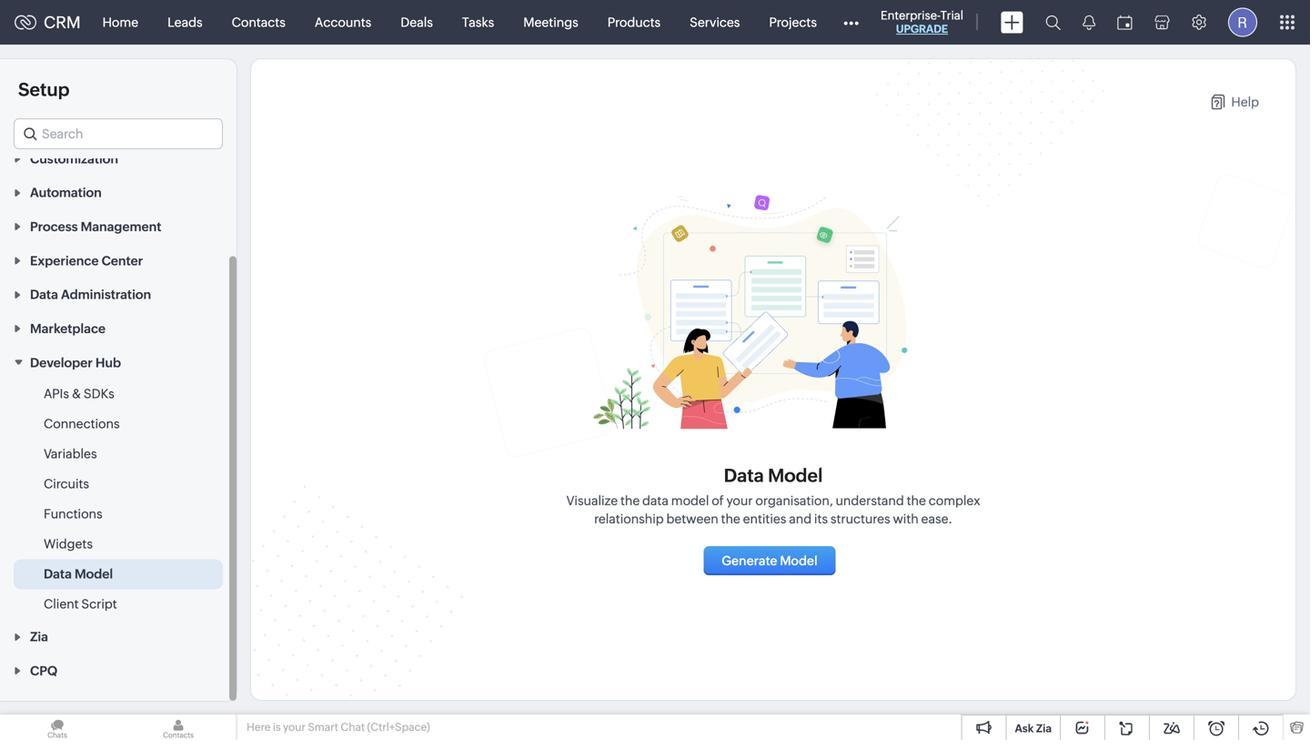 Task type: vqa. For each thing, say whether or not it's contained in the screenshot.
Process
yes



Task type: describe. For each thing, give the bounding box(es) containing it.
widgets link
[[44, 535, 93, 553]]

projects link
[[755, 0, 832, 44]]

understand
[[836, 494, 905, 508]]

ask
[[1015, 722, 1034, 735]]

meetings link
[[509, 0, 593, 44]]

functions
[[44, 506, 103, 521]]

projects
[[770, 15, 817, 30]]

crm link
[[15, 13, 81, 32]]

data administration button
[[0, 277, 237, 311]]

circuits
[[44, 476, 89, 491]]

with
[[893, 512, 919, 526]]

process management button
[[0, 209, 237, 243]]

and
[[789, 512, 812, 526]]

management
[[81, 219, 161, 234]]

automation
[[30, 185, 102, 200]]

marketplace
[[30, 321, 106, 336]]

crm
[[44, 13, 81, 32]]

model for data model
[[75, 567, 113, 581]]

data model
[[44, 567, 113, 581]]

&
[[72, 386, 81, 401]]

tasks
[[462, 15, 495, 30]]

variables
[[44, 446, 97, 461]]

experience center
[[30, 253, 143, 268]]

relationship
[[595, 512, 664, 526]]

contacts link
[[217, 0, 300, 44]]

process management
[[30, 219, 161, 234]]

administration
[[61, 287, 151, 302]]

zia button
[[0, 619, 237, 653]]

developer hub region
[[0, 379, 237, 619]]

2 horizontal spatial the
[[907, 494, 927, 508]]

connections link
[[44, 415, 120, 433]]

home link
[[88, 0, 153, 44]]

apis
[[44, 386, 69, 401]]

accounts
[[315, 15, 372, 30]]

customization button
[[0, 141, 237, 175]]

generate
[[722, 554, 778, 568]]

chat
[[341, 721, 365, 733]]

tasks link
[[448, 0, 509, 44]]

1 vertical spatial your
[[283, 721, 306, 733]]

client script
[[44, 597, 117, 611]]

calendar image
[[1118, 15, 1133, 30]]

home
[[102, 15, 138, 30]]

developer
[[30, 355, 93, 370]]

services
[[690, 15, 740, 30]]

products link
[[593, 0, 676, 44]]

ask zia
[[1015, 722, 1052, 735]]

process
[[30, 219, 78, 234]]

connections
[[44, 416, 120, 431]]

zia inside dropdown button
[[30, 630, 48, 644]]

contacts image
[[121, 715, 236, 740]]

complex
[[929, 494, 981, 508]]

1 horizontal spatial zia
[[1037, 722, 1052, 735]]

data administration
[[30, 287, 151, 302]]

visualize
[[567, 494, 618, 508]]

here is your smart chat (ctrl+space)
[[247, 721, 430, 733]]

marketplace button
[[0, 311, 237, 345]]

customization
[[30, 151, 118, 166]]

leads link
[[153, 0, 217, 44]]

trial
[[941, 9, 964, 22]]



Task type: locate. For each thing, give the bounding box(es) containing it.
setup
[[18, 79, 70, 100]]

Other Modules field
[[832, 8, 871, 37]]

organisation,
[[756, 494, 834, 508]]

deals
[[401, 15, 433, 30]]

between
[[667, 512, 719, 526]]

client
[[44, 597, 79, 611]]

Search text field
[[15, 119, 222, 148]]

1 vertical spatial data
[[724, 465, 764, 486]]

1 vertical spatial zia
[[1037, 722, 1052, 735]]

hub
[[95, 355, 121, 370]]

your right of
[[727, 494, 753, 508]]

generate model
[[722, 554, 818, 568]]

the up relationship
[[621, 494, 640, 508]]

0 vertical spatial your
[[727, 494, 753, 508]]

contacts
[[232, 15, 286, 30]]

model for data model visualize the data model of your organisation, understand the complex relationship between the entities and its structures with ease.
[[768, 465, 823, 486]]

data up client
[[44, 567, 72, 581]]

accounts link
[[300, 0, 386, 44]]

0 horizontal spatial the
[[621, 494, 640, 508]]

model for generate model
[[780, 554, 818, 568]]

client script link
[[44, 595, 117, 613]]

data inside data model visualize the data model of your organisation, understand the complex relationship between the entities and its structures with ease.
[[724, 465, 764, 486]]

developer hub
[[30, 355, 121, 370]]

model up organisation,
[[768, 465, 823, 486]]

help
[[1232, 95, 1260, 109]]

zia up cpq at the left bottom
[[30, 630, 48, 644]]

structures
[[831, 512, 891, 526]]

generate model button
[[704, 546, 836, 576]]

center
[[102, 253, 143, 268]]

deals link
[[386, 0, 448, 44]]

the
[[621, 494, 640, 508], [907, 494, 927, 508], [721, 512, 741, 526]]

model down and
[[780, 554, 818, 568]]

data model image
[[592, 181, 956, 435]]

search element
[[1035, 0, 1072, 45]]

automation button
[[0, 175, 237, 209]]

zia right ask
[[1037, 722, 1052, 735]]

model
[[768, 465, 823, 486], [780, 554, 818, 568], [75, 567, 113, 581]]

the down of
[[721, 512, 741, 526]]

your inside data model visualize the data model of your organisation, understand the complex relationship between the entities and its structures with ease.
[[727, 494, 753, 508]]

its
[[815, 512, 828, 526]]

meetings
[[524, 15, 579, 30]]

widgets
[[44, 537, 93, 551]]

products
[[608, 15, 661, 30]]

entities
[[743, 512, 787, 526]]

sdks
[[84, 386, 115, 401]]

variables link
[[44, 445, 97, 463]]

chats image
[[0, 715, 115, 740]]

enterprise-trial upgrade
[[881, 9, 964, 35]]

developer hub button
[[0, 345, 237, 379]]

cpq button
[[0, 653, 237, 687]]

data down experience
[[30, 287, 58, 302]]

experience center button
[[0, 243, 237, 277]]

model inside data model visualize the data model of your organisation, understand the complex relationship between the entities and its structures with ease.
[[768, 465, 823, 486]]

zia
[[30, 630, 48, 644], [1037, 722, 1052, 735]]

1 horizontal spatial the
[[721, 512, 741, 526]]

data model link
[[44, 565, 113, 583]]

create menu element
[[990, 0, 1035, 44]]

profile image
[[1229, 8, 1258, 37]]

upgrade
[[897, 23, 949, 35]]

of
[[712, 494, 724, 508]]

signals image
[[1083, 15, 1096, 30]]

your right is
[[283, 721, 306, 733]]

1 horizontal spatial your
[[727, 494, 753, 508]]

logo image
[[15, 15, 36, 30]]

services link
[[676, 0, 755, 44]]

0 vertical spatial zia
[[30, 630, 48, 644]]

0 horizontal spatial zia
[[30, 630, 48, 644]]

smart
[[308, 721, 339, 733]]

model
[[672, 494, 709, 508]]

(ctrl+space)
[[367, 721, 430, 733]]

data inside developer hub region
[[44, 567, 72, 581]]

apis & sdks
[[44, 386, 115, 401]]

the up "with"
[[907, 494, 927, 508]]

create menu image
[[1001, 11, 1024, 33]]

leads
[[168, 15, 203, 30]]

data up entities
[[724, 465, 764, 486]]

model inside button
[[780, 554, 818, 568]]

signals element
[[1072, 0, 1107, 45]]

data for data administration
[[30, 287, 58, 302]]

0 horizontal spatial your
[[283, 721, 306, 733]]

None field
[[14, 118, 223, 149]]

data
[[30, 287, 58, 302], [724, 465, 764, 486], [44, 567, 72, 581]]

experience
[[30, 253, 99, 268]]

functions link
[[44, 505, 103, 523]]

search image
[[1046, 15, 1061, 30]]

circuits link
[[44, 475, 89, 493]]

ease.
[[922, 512, 953, 526]]

model inside developer hub region
[[75, 567, 113, 581]]

data inside dropdown button
[[30, 287, 58, 302]]

data for data model visualize the data model of your organisation, understand the complex relationship between the entities and its structures with ease.
[[724, 465, 764, 486]]

data model visualize the data model of your organisation, understand the complex relationship between the entities and its structures with ease.
[[567, 465, 981, 526]]

data for data model
[[44, 567, 72, 581]]

your
[[727, 494, 753, 508], [283, 721, 306, 733]]

0 vertical spatial data
[[30, 287, 58, 302]]

profile element
[[1218, 0, 1269, 44]]

here
[[247, 721, 271, 733]]

data
[[643, 494, 669, 508]]

model up 'script'
[[75, 567, 113, 581]]

enterprise-
[[881, 9, 941, 22]]

cpq
[[30, 664, 57, 678]]

script
[[81, 597, 117, 611]]

is
[[273, 721, 281, 733]]

apis & sdks link
[[44, 384, 115, 403]]

2 vertical spatial data
[[44, 567, 72, 581]]



